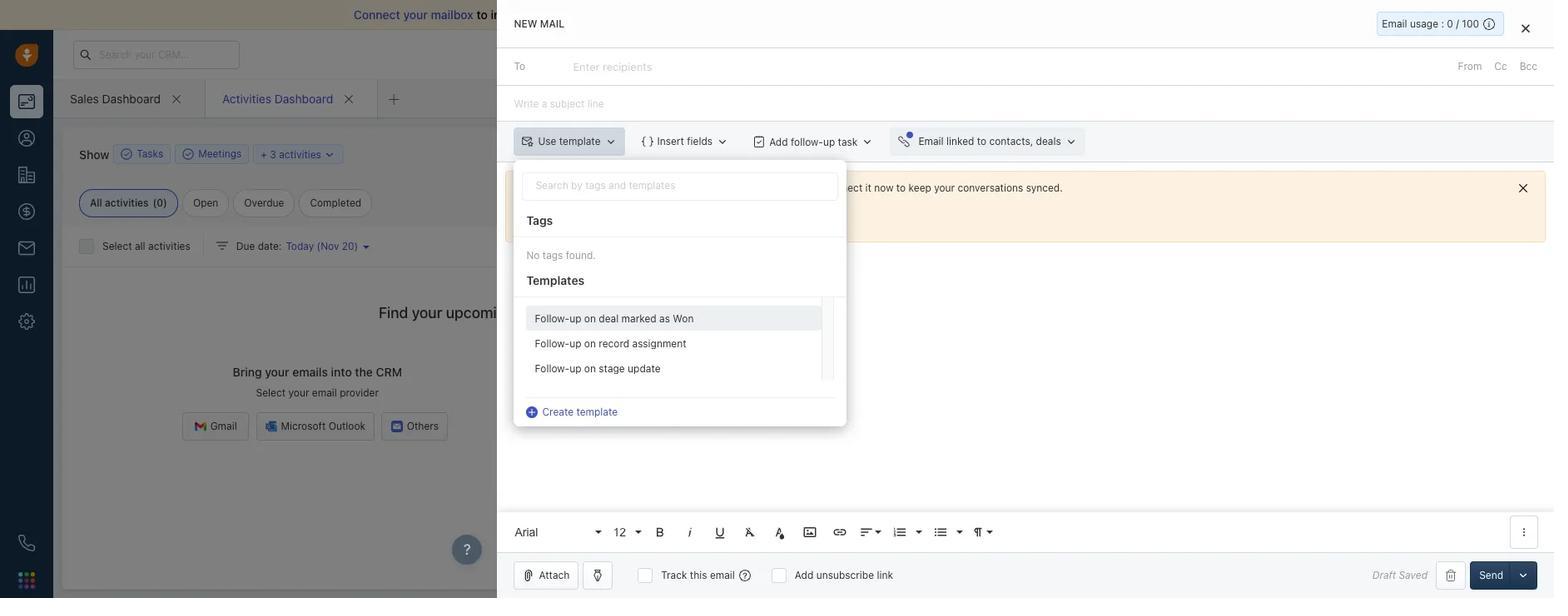 Task type: vqa. For each thing, say whether or not it's contained in the screenshot.
Any
no



Task type: locate. For each thing, give the bounding box(es) containing it.
0 horizontal spatial (
[[153, 197, 157, 209]]

others
[[407, 420, 439, 433]]

way
[[688, 7, 709, 22]]

and left as
[[630, 304, 656, 321]]

your up video
[[768, 365, 793, 379]]

calendar
[[1138, 170, 1185, 184], [881, 387, 921, 399]]

dashboard
[[102, 91, 161, 105], [275, 91, 333, 105]]

0 vertical spatial on
[[585, 312, 596, 325]]

find your upcoming tasks, meetings and reminders here.
[[379, 304, 767, 321]]

( up select all activities
[[153, 197, 157, 209]]

my calendar
[[1118, 170, 1185, 184]]

) right nov in the top left of the page
[[354, 240, 358, 252]]

0 horizontal spatial select
[[102, 240, 132, 252]]

teams
[[1257, 235, 1287, 248], [880, 420, 910, 433]]

connected
[[599, 182, 649, 194]]

+ right 'conferencing' on the bottom of the page
[[871, 387, 878, 399]]

into for emails
[[331, 365, 352, 379]]

) left 'open' in the left top of the page
[[163, 197, 167, 209]]

add for add meeting
[[940, 147, 959, 160]]

0 vertical spatial zoom
[[1141, 235, 1168, 248]]

meetings up 'conferencing' on the bottom of the page
[[796, 365, 847, 379]]

tags right "no" at the top left of the page
[[543, 249, 563, 262]]

zoom for the topmost microsoft teams button zoom button
[[1141, 235, 1168, 248]]

zoom button down my calendar in the top of the page
[[1114, 232, 1180, 252]]

contacts,
[[990, 135, 1034, 148]]

1 vertical spatial (
[[317, 240, 321, 252]]

1 horizontal spatial zoom
[[1141, 235, 1168, 248]]

here.
[[732, 304, 767, 321]]

follow- for follow-up on stage update
[[535, 362, 570, 375]]

calendar right 'conferencing' on the bottom of the page
[[881, 387, 921, 399]]

2 vertical spatial follow-
[[535, 362, 570, 375]]

2 vertical spatial email
[[710, 569, 735, 581]]

bring inside bring your emails into the crm select your email provider
[[233, 365, 262, 379]]

your for bring your emails into the crm select your email provider
[[265, 365, 290, 379]]

1 horizontal spatial bring
[[736, 365, 765, 379]]

template for create template
[[577, 406, 618, 418]]

into inside bring your meetings into the crm connect video conferencing + calendar
[[850, 365, 871, 379]]

dashboard right sales
[[102, 91, 161, 105]]

2 on from the top
[[585, 337, 596, 350]]

1 horizontal spatial email
[[1383, 17, 1408, 30]]

into inside bring your emails into the crm select your email provider
[[331, 365, 352, 379]]

) for all activities ( 0 )
[[163, 197, 167, 209]]

1 horizontal spatial microsoft teams button
[[1184, 232, 1297, 252]]

the inside bring your meetings into the crm connect video conferencing + calendar
[[874, 365, 892, 379]]

1 vertical spatial teams
[[880, 420, 910, 433]]

sales
[[70, 91, 99, 105]]

1 dashboard from the left
[[102, 91, 161, 105]]

haven't
[[561, 182, 596, 194]]

follow- up create in the left of the page
[[535, 362, 570, 375]]

your
[[403, 7, 428, 22], [935, 182, 955, 194], [412, 304, 443, 321], [265, 365, 290, 379], [768, 365, 793, 379], [289, 387, 309, 399]]

provider
[[340, 387, 379, 399]]

0 vertical spatial microsoft teams button
[[1184, 232, 1297, 252]]

1 vertical spatial tags
[[543, 249, 563, 262]]

2 crm from the left
[[895, 365, 921, 379]]

0 horizontal spatial zoom
[[761, 420, 788, 433]]

add meeting button
[[911, 140, 1009, 168]]

microsoft inside button
[[281, 420, 326, 433]]

meeting
[[961, 147, 1000, 160]]

select up microsoft outlook button
[[256, 387, 286, 399]]

1 follow- from the top
[[535, 312, 570, 325]]

zoom button for the bottommost microsoft teams button
[[734, 413, 800, 441]]

2 vertical spatial connect
[[736, 387, 776, 399]]

0 horizontal spatial dashboard
[[102, 91, 161, 105]]

zoom down video
[[761, 420, 788, 433]]

and
[[612, 7, 632, 22], [630, 304, 656, 321]]

1 vertical spatial +
[[871, 387, 878, 399]]

0 for /
[[1448, 17, 1454, 30]]

2 into from the left
[[850, 365, 871, 379]]

0 vertical spatial (
[[153, 197, 157, 209]]

activities for 3
[[279, 148, 321, 160]]

email down emails
[[312, 387, 337, 399]]

connect left the "mailbox"
[[354, 7, 400, 22]]

meetings
[[198, 148, 242, 160]]

1 horizontal spatial select
[[256, 387, 286, 399]]

insert image (⌘p) image
[[803, 525, 818, 540]]

email inside button
[[919, 135, 944, 148]]

calendar right my
[[1138, 170, 1185, 184]]

activities for all
[[148, 240, 191, 252]]

0 horizontal spatial teams
[[880, 420, 910, 433]]

3
[[270, 148, 276, 160]]

add for add task
[[829, 147, 847, 160]]

your right keep
[[935, 182, 955, 194]]

activities
[[279, 148, 321, 160], [105, 197, 149, 209], [148, 240, 191, 252]]

1 horizontal spatial calendar
[[1138, 170, 1185, 184]]

use template
[[538, 135, 601, 148]]

activities inside button
[[279, 148, 321, 160]]

add inside button
[[940, 147, 959, 160]]

1 vertical spatial microsoft teams button
[[807, 413, 919, 441]]

1 vertical spatial calendar
[[881, 387, 921, 399]]

2 horizontal spatial the
[[874, 365, 892, 379]]

0 horizontal spatial bring
[[233, 365, 262, 379]]

zoom button down video
[[734, 413, 800, 441]]

0 vertical spatial email
[[755, 7, 785, 22]]

send button
[[1471, 561, 1513, 590]]

into for meetings
[[850, 365, 871, 379]]

template right create in the left of the page
[[577, 406, 618, 418]]

1 vertical spatial and
[[630, 304, 656, 321]]

your left emails
[[265, 365, 290, 379]]

0 vertical spatial )
[[163, 197, 167, 209]]

0 horizontal spatial the
[[355, 365, 373, 379]]

due date:
[[236, 240, 282, 252]]

1 vertical spatial on
[[585, 337, 596, 350]]

email right of
[[755, 7, 785, 22]]

bring down here.
[[736, 365, 765, 379]]

bring inside bring your meetings into the crm connect video conferencing + calendar
[[736, 365, 765, 379]]

task up it
[[850, 147, 870, 160]]

update
[[628, 362, 661, 375]]

1 vertical spatial template
[[577, 406, 618, 418]]

arial
[[515, 525, 538, 538]]

freshworks switcher image
[[18, 572, 35, 589]]

up for follow-up on deal marked as won
[[570, 312, 582, 325]]

1 vertical spatial select
[[256, 387, 286, 399]]

plans
[[1279, 47, 1305, 60]]

0 vertical spatial template
[[560, 135, 601, 148]]

your left the "mailbox"
[[403, 7, 428, 22]]

reminders
[[659, 304, 729, 321]]

and left enable
[[612, 7, 632, 22]]

1 into from the left
[[331, 365, 352, 379]]

1 horizontal spatial microsoft teams
[[1209, 235, 1287, 248]]

1 horizontal spatial meetings
[[796, 365, 847, 379]]

usage
[[1411, 17, 1439, 30]]

connect inside dialog
[[823, 182, 863, 194]]

1 horizontal spatial )
[[354, 240, 358, 252]]

add inside button
[[829, 147, 847, 160]]

0 horizontal spatial email
[[919, 135, 944, 148]]

select left all
[[102, 240, 132, 252]]

won
[[673, 312, 694, 325]]

microsoft
[[1209, 235, 1254, 248], [281, 420, 326, 433], [832, 420, 877, 433]]

+ inside button
[[261, 148, 267, 160]]

tasks,
[[518, 304, 559, 321]]

1 horizontal spatial microsoft
[[832, 420, 877, 433]]

insert fields
[[658, 135, 713, 148]]

1 vertical spatial microsoft teams
[[832, 420, 910, 433]]

2 vertical spatial on
[[585, 362, 596, 375]]

1 vertical spatial zoom
[[761, 420, 788, 433]]

0 vertical spatial 0
[[1448, 17, 1454, 30]]

to right linked
[[978, 135, 987, 148]]

follow- down tasks,
[[535, 337, 570, 350]]

explore plans
[[1240, 47, 1305, 60]]

0 horizontal spatial +
[[261, 148, 267, 160]]

2 bring from the left
[[736, 365, 765, 379]]

1 vertical spatial email
[[919, 135, 944, 148]]

0 horizontal spatial email
[[312, 387, 337, 399]]

0 vertical spatial follow-
[[535, 312, 570, 325]]

1 vertical spatial 0
[[157, 197, 163, 209]]

0 right :
[[1448, 17, 1454, 30]]

0 horizontal spatial connect
[[354, 7, 400, 22]]

add meeting
[[940, 147, 1000, 160]]

insert link (⌘k) image
[[833, 525, 848, 540]]

follow-up on deal marked as won
[[535, 312, 694, 325]]

overdue
[[244, 197, 284, 209]]

1 horizontal spatial connect
[[736, 387, 776, 399]]

crm for bring your emails into the crm
[[376, 365, 402, 379]]

group inside list box
[[527, 298, 835, 381]]

1 horizontal spatial dashboard
[[275, 91, 333, 105]]

tags down you
[[527, 213, 553, 227]]

email linked to contacts, deals button
[[891, 128, 1086, 156]]

today
[[286, 240, 314, 252]]

dashboard for sales dashboard
[[102, 91, 161, 105]]

on left the record
[[585, 337, 596, 350]]

+ left 3
[[261, 148, 267, 160]]

you haven't connected klobrad84@gmail.com to the crm. connect it now to keep your conversations synced.
[[541, 182, 1063, 194]]

bring up gmail
[[233, 365, 262, 379]]

email image
[[1390, 47, 1402, 61]]

zoom button
[[1114, 232, 1180, 252], [734, 413, 800, 441]]

microsoft for bring your meetings into the crm
[[832, 420, 877, 433]]

meetings up "follow-up on record assignment"
[[563, 304, 626, 321]]

the
[[777, 182, 792, 194], [355, 365, 373, 379], [874, 365, 892, 379]]

email for email usage : 0 / 100
[[1383, 17, 1408, 30]]

email inside dialog
[[710, 569, 735, 581]]

add follow-up task
[[770, 135, 858, 148]]

add right follow-
[[829, 147, 847, 160]]

3 follow- from the top
[[535, 362, 570, 375]]

0 vertical spatial tags
[[527, 213, 553, 227]]

email left linked
[[919, 135, 944, 148]]

down image
[[324, 149, 336, 160]]

0 vertical spatial +
[[261, 148, 267, 160]]

marked
[[622, 312, 657, 325]]

add unsubscribe link
[[795, 569, 894, 581]]

add left unsubscribe
[[795, 569, 814, 581]]

to right the "mailbox"
[[477, 7, 488, 22]]

0 vertical spatial meetings
[[563, 304, 626, 321]]

crm
[[376, 365, 402, 379], [895, 365, 921, 379]]

list box
[[514, 205, 860, 393]]

bring
[[233, 365, 262, 379], [736, 365, 765, 379]]

up
[[824, 135, 836, 148], [570, 312, 582, 325], [570, 337, 582, 350], [570, 362, 582, 375]]

connect inside bring your meetings into the crm connect video conferencing + calendar
[[736, 387, 776, 399]]

follow-
[[535, 312, 570, 325], [535, 337, 570, 350], [535, 362, 570, 375]]

12
[[613, 525, 626, 538]]

1 vertical spatial follow-
[[535, 337, 570, 350]]

template
[[560, 135, 601, 148], [577, 406, 618, 418]]

+ inside bring your meetings into the crm connect video conferencing + calendar
[[871, 387, 878, 399]]

1 horizontal spatial teams
[[1257, 235, 1287, 248]]

0 up select all activities
[[157, 197, 163, 209]]

align image
[[860, 525, 875, 540]]

0 vertical spatial activities
[[279, 148, 321, 160]]

1 horizontal spatial zoom button
[[1114, 232, 1180, 252]]

2 horizontal spatial microsoft
[[1209, 235, 1254, 248]]

gmail
[[210, 420, 237, 433]]

2 horizontal spatial connect
[[823, 182, 863, 194]]

from
[[1459, 60, 1483, 73]]

2 follow- from the top
[[535, 337, 570, 350]]

crm inside bring your meetings into the crm connect video conferencing + calendar
[[895, 365, 921, 379]]

connect left video
[[736, 387, 776, 399]]

microsoft outlook button
[[256, 413, 375, 441]]

1 vertical spatial zoom button
[[734, 413, 800, 441]]

follow- down templates
[[535, 312, 570, 325]]

on for stage
[[585, 362, 596, 375]]

group containing follow-up on deal marked as won
[[527, 298, 835, 381]]

application
[[498, 251, 1555, 552]]

1 on from the top
[[585, 312, 596, 325]]

0 horizontal spatial microsoft teams
[[832, 420, 910, 433]]

your right find
[[412, 304, 443, 321]]

email
[[1383, 17, 1408, 30], [919, 135, 944, 148]]

meetings inside bring your meetings into the crm connect video conferencing + calendar
[[796, 365, 847, 379]]

connect
[[354, 7, 400, 22], [823, 182, 863, 194], [736, 387, 776, 399]]

1 bring from the left
[[233, 365, 262, 379]]

new mail
[[514, 17, 565, 30]]

the for bring your meetings into the crm
[[874, 365, 892, 379]]

add follow-up task button
[[746, 128, 882, 156], [746, 128, 882, 156]]

list box containing tags
[[514, 205, 860, 393]]

email right "this"
[[710, 569, 735, 581]]

the inside bring your emails into the crm select your email provider
[[355, 365, 373, 379]]

0 horizontal spatial crm
[[376, 365, 402, 379]]

follow-
[[791, 135, 824, 148]]

zoom
[[1141, 235, 1168, 248], [761, 420, 788, 433]]

your for connect your mailbox to improve deliverability and enable 2-way sync of email conversations.
[[403, 7, 428, 22]]

0 horizontal spatial microsoft teams button
[[807, 413, 919, 441]]

0 horizontal spatial zoom button
[[734, 413, 800, 441]]

deliverability
[[538, 7, 609, 22]]

deals
[[1037, 135, 1062, 148]]

teams left google
[[1257, 235, 1287, 248]]

1 vertical spatial activities
[[105, 197, 149, 209]]

0 horizontal spatial 0
[[157, 197, 163, 209]]

0 vertical spatial zoom button
[[1114, 232, 1180, 252]]

0 vertical spatial microsoft teams
[[1209, 235, 1287, 248]]

found.
[[566, 249, 596, 262]]

1 horizontal spatial crm
[[895, 365, 921, 379]]

1 horizontal spatial email
[[710, 569, 735, 581]]

1 horizontal spatial into
[[850, 365, 871, 379]]

into up 'conferencing' on the bottom of the page
[[850, 365, 871, 379]]

1 vertical spatial connect
[[823, 182, 863, 194]]

zoom down my calendar in the top of the page
[[1141, 235, 1168, 248]]

ordered list image
[[893, 525, 908, 540]]

task right follow-
[[838, 135, 858, 148]]

0 horizontal spatial into
[[331, 365, 352, 379]]

2 dashboard from the left
[[275, 91, 333, 105]]

0 horizontal spatial calendar
[[881, 387, 921, 399]]

group
[[527, 298, 835, 381]]

sales dashboard
[[70, 91, 161, 105]]

on for record
[[585, 337, 596, 350]]

on left deal
[[585, 312, 596, 325]]

select all activities
[[102, 240, 191, 252]]

email left usage
[[1383, 17, 1408, 30]]

close image
[[1523, 23, 1531, 33]]

Search by tags and templates search field
[[532, 178, 830, 194]]

1 horizontal spatial 0
[[1448, 17, 1454, 30]]

1 horizontal spatial +
[[871, 387, 878, 399]]

template inside dropdown button
[[560, 135, 601, 148]]

unordered list image
[[934, 525, 949, 540]]

dashboard up + 3 activities link
[[275, 91, 333, 105]]

template right use
[[560, 135, 601, 148]]

connect left it
[[823, 182, 863, 194]]

1 vertical spatial meetings
[[796, 365, 847, 379]]

0 vertical spatial calendar
[[1138, 170, 1185, 184]]

add left follow-
[[770, 135, 788, 148]]

0 horizontal spatial microsoft
[[281, 420, 326, 433]]

italic (⌘i) image
[[683, 525, 698, 540]]

+ 3 activities
[[261, 148, 321, 160]]

0 horizontal spatial )
[[163, 197, 167, 209]]

follow-up on record assignment
[[535, 337, 687, 350]]

into up provider
[[331, 365, 352, 379]]

meetings
[[563, 304, 626, 321], [796, 365, 847, 379]]

dialog
[[498, 0, 1555, 598]]

cc
[[1495, 60, 1508, 73]]

bring your meetings into the crm connect video conferencing + calendar
[[736, 365, 921, 399]]

3 on from the top
[[585, 362, 596, 375]]

:
[[1442, 17, 1445, 30]]

microsoft outlook
[[281, 420, 366, 433]]

1 vertical spatial )
[[354, 240, 358, 252]]

365
[[1474, 235, 1493, 248]]

add task
[[829, 147, 870, 160]]

your inside bring your meetings into the crm connect video conferencing + calendar
[[768, 365, 793, 379]]

( right today
[[317, 240, 321, 252]]

my
[[1118, 170, 1134, 184]]

0 inside dialog
[[1448, 17, 1454, 30]]

microsoft teams for the topmost microsoft teams button
[[1209, 235, 1287, 248]]

add left meeting
[[940, 147, 959, 160]]

0 for )
[[157, 197, 163, 209]]

0 vertical spatial teams
[[1257, 235, 1287, 248]]

all
[[90, 197, 102, 209]]

on left stage
[[585, 362, 596, 375]]

2 vertical spatial activities
[[148, 240, 191, 252]]

1 vertical spatial email
[[312, 387, 337, 399]]

crm inside bring your emails into the crm select your email provider
[[376, 365, 402, 379]]

+ 3 activities button
[[253, 144, 343, 164]]

0 vertical spatial email
[[1383, 17, 1408, 30]]

all activities ( 0 )
[[90, 197, 167, 209]]

1 crm from the left
[[376, 365, 402, 379]]

improve
[[491, 7, 535, 22]]

teams down bring your meetings into the crm connect video conferencing + calendar
[[880, 420, 910, 433]]



Task type: describe. For each thing, give the bounding box(es) containing it.
up for follow-up on record assignment
[[570, 337, 582, 350]]

clear formatting image
[[743, 525, 758, 540]]

underline (⌘u) image
[[713, 525, 728, 540]]

all
[[135, 240, 145, 252]]

100
[[1463, 17, 1480, 30]]

up for follow-up on stage update
[[570, 362, 582, 375]]

conversations
[[958, 182, 1024, 194]]

text color image
[[773, 525, 788, 540]]

your down emails
[[289, 387, 309, 399]]

task inside button
[[850, 147, 870, 160]]

klobrad84@gmail.com
[[651, 182, 762, 194]]

office 365
[[1443, 235, 1493, 248]]

fields
[[687, 135, 713, 148]]

mail
[[540, 17, 565, 30]]

0 vertical spatial connect
[[354, 7, 400, 22]]

now
[[875, 182, 894, 194]]

add for add unsubscribe link
[[795, 569, 814, 581]]

crm for bring your meetings into the crm
[[895, 365, 921, 379]]

email inside bring your emails into the crm select your email provider
[[312, 387, 337, 399]]

more misc image
[[1518, 525, 1533, 540]]

your for find your upcoming tasks, meetings and reminders here.
[[412, 304, 443, 321]]

enable
[[635, 7, 672, 22]]

email for email linked to contacts, deals
[[919, 135, 944, 148]]

attach
[[539, 569, 570, 581]]

to inside button
[[978, 135, 987, 148]]

tasks
[[137, 148, 163, 160]]

bring for bring your meetings into the crm
[[736, 365, 765, 379]]

0 horizontal spatial meetings
[[563, 304, 626, 321]]

template for use template
[[560, 135, 601, 148]]

unsubscribe
[[817, 569, 875, 581]]

insert
[[658, 135, 685, 148]]

arial button
[[509, 516, 604, 549]]

video
[[779, 387, 804, 399]]

2 horizontal spatial email
[[755, 7, 785, 22]]

2-
[[675, 7, 688, 22]]

create
[[543, 406, 574, 418]]

track this email
[[662, 569, 735, 581]]

0 vertical spatial select
[[102, 240, 132, 252]]

phone element
[[10, 526, 43, 560]]

find
[[379, 304, 408, 321]]

12 button
[[608, 516, 644, 549]]

open
[[193, 197, 219, 209]]

dashboard for activities dashboard
[[275, 91, 333, 105]]

gmail button
[[183, 413, 249, 441]]

track
[[662, 569, 688, 581]]

show
[[79, 147, 109, 161]]

draft saved
[[1373, 569, 1429, 582]]

0 vertical spatial and
[[612, 7, 632, 22]]

your for bring your meetings into the crm connect video conferencing + calendar
[[768, 365, 793, 379]]

Search your CRM... text field
[[73, 40, 240, 69]]

explore
[[1240, 47, 1276, 60]]

application containing arial
[[498, 251, 1555, 552]]

new
[[514, 17, 538, 30]]

zoom for zoom button associated with the bottommost microsoft teams button
[[761, 420, 788, 433]]

templates
[[527, 273, 585, 288]]

on for deal
[[585, 312, 596, 325]]

google calendar
[[1326, 235, 1404, 248]]

office
[[1443, 235, 1471, 248]]

today ( nov 20 )
[[286, 240, 358, 252]]

linked
[[947, 135, 975, 148]]

follow- for follow-up on deal marked as won
[[535, 312, 570, 325]]

date:
[[258, 240, 282, 252]]

others button
[[382, 413, 448, 441]]

email linked to contacts, deals
[[919, 135, 1062, 148]]

phone image
[[18, 535, 35, 551]]

+ 3 activities link
[[261, 146, 336, 162]]

activities
[[222, 91, 271, 105]]

goals
[[1054, 201, 1080, 214]]

calendar inside bring your meetings into the crm connect video conferencing + calendar
[[881, 387, 921, 399]]

bold (⌘b) image
[[653, 525, 668, 540]]

Enter recipients text field
[[573, 53, 656, 80]]

google
[[1326, 235, 1359, 248]]

microsoft teams for the bottommost microsoft teams button
[[832, 420, 910, 433]]

you
[[541, 182, 558, 194]]

activity
[[1015, 201, 1051, 214]]

nov
[[321, 240, 339, 252]]

Write a subject line text field
[[498, 86, 1555, 121]]

connect your mailbox link
[[354, 7, 477, 22]]

connect your mailbox to improve deliverability and enable 2-way sync of email conversations.
[[354, 7, 868, 22]]

add task button
[[799, 140, 878, 168]]

zoom button for the topmost microsoft teams button
[[1114, 232, 1180, 252]]

link
[[877, 569, 894, 581]]

) for today ( nov 20 )
[[354, 240, 358, 252]]

conversations.
[[788, 7, 868, 22]]

this
[[690, 569, 708, 581]]

microsoft for bring your emails into the crm
[[281, 420, 326, 433]]

assignment
[[633, 337, 687, 350]]

bring your emails into the crm select your email provider
[[233, 365, 402, 399]]

due
[[236, 240, 255, 252]]

office 365 button
[[1418, 232, 1502, 252]]

1 horizontal spatial the
[[777, 182, 792, 194]]

bring for bring your emails into the crm
[[233, 365, 262, 379]]

1 horizontal spatial (
[[317, 240, 321, 252]]

20
[[342, 240, 354, 252]]

select inside bring your emails into the crm select your email provider
[[256, 387, 286, 399]]

explore plans link
[[1231, 44, 1314, 64]]

conferencing
[[807, 387, 869, 399]]

dialog containing tags
[[498, 0, 1555, 598]]

your inside dialog
[[935, 182, 955, 194]]

configure
[[1284, 130, 1331, 142]]

the for bring your emails into the crm
[[355, 365, 373, 379]]

deal
[[599, 312, 619, 325]]

to right now
[[897, 182, 906, 194]]

view activity goals link
[[974, 200, 1080, 215]]

to
[[514, 60, 526, 73]]

outlook
[[329, 420, 366, 433]]

configure widgets
[[1284, 130, 1370, 142]]

it
[[866, 182, 872, 194]]

to left crm.
[[765, 182, 774, 194]]

view
[[989, 201, 1013, 214]]

attach button
[[514, 561, 579, 590]]

/
[[1457, 17, 1460, 30]]

emails
[[293, 365, 328, 379]]

stage
[[599, 362, 625, 375]]

no
[[527, 249, 540, 262]]

calendar
[[1362, 235, 1404, 248]]

task inside dialog
[[838, 135, 858, 148]]

bcc
[[1521, 60, 1538, 73]]

no tags found.
[[527, 249, 596, 262]]

add for add follow-up task
[[770, 135, 788, 148]]

follow- for follow-up on record assignment
[[535, 337, 570, 350]]

paragraph format image
[[972, 525, 987, 540]]

widgets
[[1333, 130, 1370, 142]]



